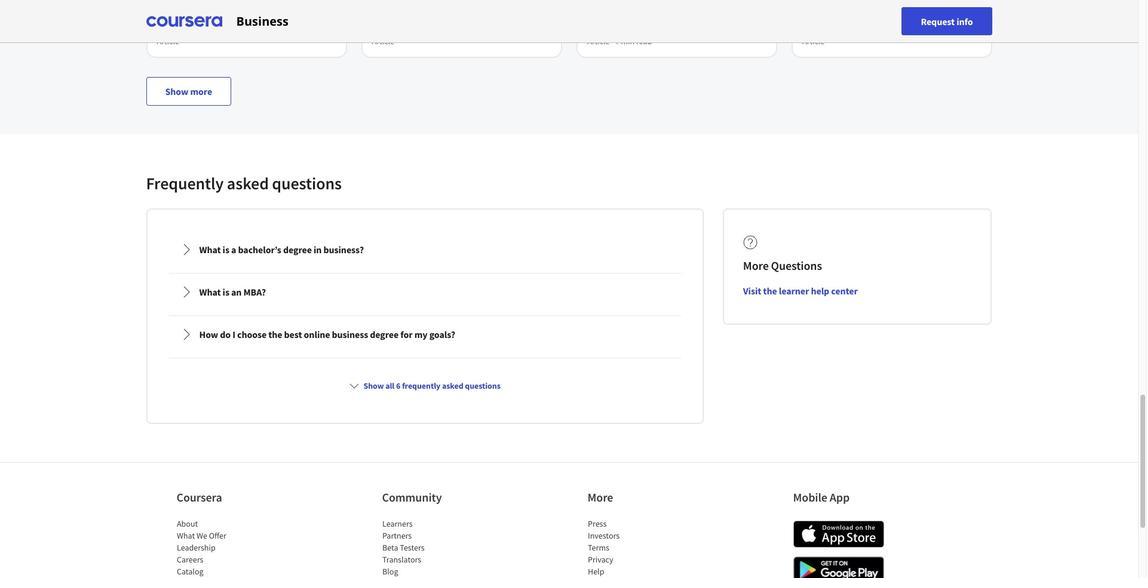 Task type: vqa. For each thing, say whether or not it's contained in the screenshot.


Task type: describe. For each thing, give the bounding box(es) containing it.
blog
[[382, 567, 398, 577]]

what we offer link
[[177, 531, 226, 541]]

show all 6 frequently asked questions
[[364, 381, 501, 391]]

privacy
[[588, 555, 613, 565]]

6
[[396, 381, 401, 391]]

community
[[382, 490, 442, 505]]

mobile
[[793, 490, 828, 505]]

list for community
[[382, 518, 484, 578]]

coursera
[[177, 490, 222, 505]]

min
[[621, 36, 634, 47]]

coursera image
[[146, 12, 222, 31]]

7
[[615, 36, 619, 47]]

goals?
[[429, 329, 455, 341]]

mobile app
[[793, 490, 850, 505]]

collapsed list
[[166, 229, 684, 361]]

what is a bachelor's degree in business? button
[[171, 233, 679, 267]]

more for more questions
[[743, 258, 769, 273]]

2 june from the left
[[860, 22, 878, 32]]

how do i choose the best online business degree for my goals?
[[199, 329, 455, 341]]

download on the app store image
[[793, 521, 884, 548]]

show for show all 6 frequently asked questions
[[364, 381, 384, 391]]

is for a
[[223, 244, 229, 256]]

investors
[[588, 531, 619, 541]]

help
[[811, 285, 830, 297]]

terms link
[[588, 543, 609, 553]]

3 article from the left
[[587, 36, 610, 47]]

show more button
[[146, 77, 231, 106]]

asked inside dropdown button
[[442, 381, 463, 391]]

partners link
[[382, 531, 412, 541]]

what is an mba?
[[199, 286, 266, 298]]

help link
[[588, 567, 604, 577]]

visit
[[743, 285, 761, 297]]

for
[[401, 329, 413, 341]]

1 last updated on june 15, 2023 article from the left
[[157, 22, 263, 47]]

frequently asked questions
[[146, 173, 342, 194]]

catalog
[[177, 567, 203, 577]]

careers link
[[177, 555, 203, 565]]

show all 6 frequently asked questions button
[[345, 375, 505, 397]]

beta
[[382, 543, 398, 553]]

1 on from the left
[[204, 22, 213, 32]]

show more
[[165, 85, 212, 97]]

what for what is a bachelor's degree in business?
[[199, 244, 221, 256]]

about link
[[177, 519, 198, 529]]

1 article from the left
[[157, 36, 179, 47]]

app
[[830, 490, 850, 505]]

business
[[236, 13, 289, 29]]

more questions
[[743, 258, 822, 273]]

partners
[[382, 531, 412, 541]]

what is a bachelor's degree in business?
[[199, 244, 364, 256]]

article · 7 min read
[[587, 36, 652, 47]]

frequently
[[146, 173, 224, 194]]

1 horizontal spatial the
[[763, 285, 777, 297]]

show for show more
[[165, 85, 188, 97]]

info
[[957, 15, 973, 27]]

1 updated from the left
[[173, 22, 202, 32]]

4 article from the left
[[802, 36, 825, 47]]

learner
[[779, 285, 809, 297]]

what for what is an mba?
[[199, 286, 221, 298]]

visit the learner help center link
[[743, 285, 858, 297]]

get it on google play image
[[793, 557, 884, 578]]

we
[[196, 531, 207, 541]]

in
[[314, 244, 322, 256]]

leadership
[[177, 543, 215, 553]]

what is an mba? button
[[171, 275, 679, 309]]

2 2023 from the left
[[891, 22, 908, 32]]

center
[[831, 285, 858, 297]]

learners
[[382, 519, 412, 529]]

best
[[284, 329, 302, 341]]

learners link
[[382, 519, 412, 529]]

request info button
[[902, 7, 992, 35]]

business?
[[324, 244, 364, 256]]

my
[[415, 329, 428, 341]]

terms
[[588, 543, 609, 553]]

bachelor's
[[238, 244, 281, 256]]

about what we offer leadership careers catalog
[[177, 519, 226, 577]]



Task type: locate. For each thing, give the bounding box(es) containing it.
1 vertical spatial is
[[223, 286, 229, 298]]

show inside button
[[165, 85, 188, 97]]

·
[[611, 36, 613, 47]]

is for an
[[223, 286, 229, 298]]

translators
[[382, 555, 421, 565]]

2 last from the left
[[802, 22, 817, 32]]

degree left in at the left top
[[283, 244, 312, 256]]

2 vertical spatial what
[[177, 531, 195, 541]]

blog link
[[382, 567, 398, 577]]

last
[[157, 22, 171, 32], [802, 22, 817, 32]]

what inside about what we offer leadership careers catalog
[[177, 531, 195, 541]]

is
[[223, 244, 229, 256], [223, 286, 229, 298]]

list containing learners
[[382, 518, 484, 578]]

next testimonial element
[[949, 0, 978, 8]]

what down about link
[[177, 531, 195, 541]]

0 horizontal spatial more
[[588, 490, 613, 505]]

investors link
[[588, 531, 619, 541]]

0 horizontal spatial 15,
[[234, 22, 244, 32]]

questions
[[771, 258, 822, 273]]

1 horizontal spatial degree
[[370, 329, 399, 341]]

1 is from the top
[[223, 244, 229, 256]]

1 vertical spatial what
[[199, 286, 221, 298]]

15, left request at the right of the page
[[879, 22, 890, 32]]

asked
[[227, 173, 269, 194], [442, 381, 463, 391]]

testers
[[400, 543, 424, 553]]

request info
[[921, 15, 973, 27]]

article
[[157, 36, 179, 47], [372, 36, 394, 47], [587, 36, 610, 47], [802, 36, 825, 47]]

15,
[[234, 22, 244, 32], [879, 22, 890, 32]]

1 june from the left
[[215, 22, 232, 32]]

0 vertical spatial questions
[[272, 173, 342, 194]]

1 list from the left
[[177, 518, 278, 578]]

beta testers link
[[382, 543, 424, 553]]

choose
[[237, 329, 267, 341]]

0 vertical spatial what
[[199, 244, 221, 256]]

show inside dropdown button
[[364, 381, 384, 391]]

2 article from the left
[[372, 36, 394, 47]]

show left all
[[364, 381, 384, 391]]

2023
[[246, 22, 263, 32], [891, 22, 908, 32]]

offer
[[209, 531, 226, 541]]

1 last from the left
[[157, 22, 171, 32]]

1 horizontal spatial asked
[[442, 381, 463, 391]]

list for coursera
[[177, 518, 278, 578]]

0 vertical spatial asked
[[227, 173, 269, 194]]

i
[[233, 329, 235, 341]]

mba?
[[244, 286, 266, 298]]

0 horizontal spatial asked
[[227, 173, 269, 194]]

1 horizontal spatial last updated on june 15, 2023 article
[[802, 22, 908, 47]]

request
[[921, 15, 955, 27]]

1 horizontal spatial more
[[743, 258, 769, 273]]

how
[[199, 329, 218, 341]]

questions
[[272, 173, 342, 194], [465, 381, 501, 391]]

2 on from the left
[[849, 22, 859, 32]]

more up press
[[588, 490, 613, 505]]

2 updated from the left
[[818, 22, 848, 32]]

1 vertical spatial the
[[268, 329, 282, 341]]

is left a
[[223, 244, 229, 256]]

0 horizontal spatial degree
[[283, 244, 312, 256]]

0 vertical spatial is
[[223, 244, 229, 256]]

1 horizontal spatial updated
[[818, 22, 848, 32]]

1 horizontal spatial show
[[364, 381, 384, 391]]

0 vertical spatial degree
[[283, 244, 312, 256]]

more
[[190, 85, 212, 97]]

more inside the frequently asked questions element
[[743, 258, 769, 273]]

leadership link
[[177, 543, 215, 553]]

0 horizontal spatial show
[[165, 85, 188, 97]]

visit the learner help center
[[743, 285, 858, 297]]

how do i choose the best online business degree for my goals? button
[[171, 318, 679, 351]]

0 horizontal spatial the
[[268, 329, 282, 341]]

about
[[177, 519, 198, 529]]

2 list from the left
[[382, 518, 484, 578]]

list containing about
[[177, 518, 278, 578]]

1 15, from the left
[[234, 22, 244, 32]]

do
[[220, 329, 231, 341]]

catalog link
[[177, 567, 203, 577]]

the right visit
[[763, 285, 777, 297]]

the
[[763, 285, 777, 297], [268, 329, 282, 341]]

business
[[332, 329, 368, 341]]

a
[[231, 244, 236, 256]]

learners partners beta testers translators blog
[[382, 519, 424, 577]]

the left best
[[268, 329, 282, 341]]

1 vertical spatial more
[[588, 490, 613, 505]]

updated
[[173, 22, 202, 32], [818, 22, 848, 32]]

translators link
[[382, 555, 421, 565]]

press investors terms privacy help
[[588, 519, 619, 577]]

press link
[[588, 519, 606, 529]]

the inside dropdown button
[[268, 329, 282, 341]]

2 is from the top
[[223, 286, 229, 298]]

0 horizontal spatial questions
[[272, 173, 342, 194]]

june
[[215, 22, 232, 32], [860, 22, 878, 32]]

what left a
[[199, 244, 221, 256]]

list for more
[[588, 518, 689, 578]]

2 last updated on june 15, 2023 article from the left
[[802, 22, 908, 47]]

1 horizontal spatial list
[[382, 518, 484, 578]]

0 horizontal spatial updated
[[173, 22, 202, 32]]

help
[[588, 567, 604, 577]]

1 horizontal spatial 2023
[[891, 22, 908, 32]]

1 vertical spatial questions
[[465, 381, 501, 391]]

frequently asked questions element
[[137, 173, 1002, 434]]

privacy link
[[588, 555, 613, 565]]

1 horizontal spatial june
[[860, 22, 878, 32]]

read
[[636, 36, 652, 47]]

show
[[165, 85, 188, 97], [364, 381, 384, 391]]

an
[[231, 286, 242, 298]]

1 horizontal spatial last
[[802, 22, 817, 32]]

0 horizontal spatial list
[[177, 518, 278, 578]]

0 horizontal spatial last
[[157, 22, 171, 32]]

list containing press
[[588, 518, 689, 578]]

list
[[177, 518, 278, 578], [382, 518, 484, 578], [588, 518, 689, 578]]

1 horizontal spatial 15,
[[879, 22, 890, 32]]

0 horizontal spatial june
[[215, 22, 232, 32]]

2 15, from the left
[[879, 22, 890, 32]]

0 vertical spatial the
[[763, 285, 777, 297]]

3 list from the left
[[588, 518, 689, 578]]

all
[[386, 381, 395, 391]]

careers
[[177, 555, 203, 565]]

degree
[[283, 244, 312, 256], [370, 329, 399, 341]]

0 horizontal spatial 2023
[[246, 22, 263, 32]]

0 horizontal spatial on
[[204, 22, 213, 32]]

0 vertical spatial more
[[743, 258, 769, 273]]

15, right coursera image
[[234, 22, 244, 32]]

is left an
[[223, 286, 229, 298]]

more
[[743, 258, 769, 273], [588, 490, 613, 505]]

0 vertical spatial show
[[165, 85, 188, 97]]

1 vertical spatial degree
[[370, 329, 399, 341]]

1 vertical spatial asked
[[442, 381, 463, 391]]

1 horizontal spatial questions
[[465, 381, 501, 391]]

frequently
[[402, 381, 441, 391]]

online
[[304, 329, 330, 341]]

1 vertical spatial show
[[364, 381, 384, 391]]

0 horizontal spatial last updated on june 15, 2023 article
[[157, 22, 263, 47]]

more for more
[[588, 490, 613, 505]]

more up visit
[[743, 258, 769, 273]]

what left an
[[199, 286, 221, 298]]

2 horizontal spatial list
[[588, 518, 689, 578]]

1 horizontal spatial on
[[849, 22, 859, 32]]

1 2023 from the left
[[246, 22, 263, 32]]

questions inside show all 6 frequently asked questions dropdown button
[[465, 381, 501, 391]]

press
[[588, 519, 606, 529]]

show left more
[[165, 85, 188, 97]]

degree left 'for'
[[370, 329, 399, 341]]

on
[[204, 22, 213, 32], [849, 22, 859, 32]]



